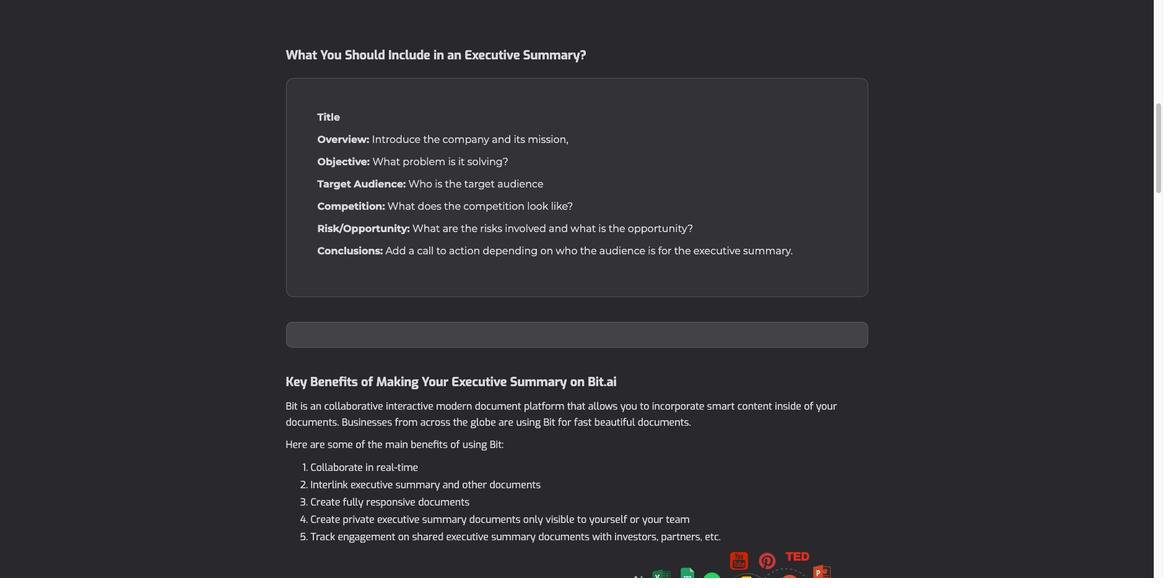 Task type: vqa. For each thing, say whether or not it's contained in the screenshot.
second Features from left
no



Task type: locate. For each thing, give the bounding box(es) containing it.
shared
[[412, 531, 444, 544]]

in right include
[[434, 47, 444, 64]]

and
[[492, 134, 511, 146], [549, 223, 568, 235], [443, 479, 460, 492]]

2 horizontal spatial are
[[499, 416, 514, 429]]

objective: what problem is it solving?
[[318, 156, 509, 168]]

summary down only
[[491, 531, 536, 544]]

1 horizontal spatial on
[[541, 245, 553, 257]]

1 vertical spatial in
[[366, 462, 374, 475]]

on inside collaborate in real-time interlink executive summary and other documents create fully responsive documents create private executive summary documents only visible to yourself or your team track engagement on shared executive summary documents with investors, partners, etc.
[[398, 531, 410, 544]]

to inside collaborate in real-time interlink executive summary and other documents create fully responsive documents create private executive summary documents only visible to yourself or your team track engagement on shared executive summary documents with investors, partners, etc.
[[577, 514, 587, 527]]

audience
[[498, 178, 544, 190], [600, 245, 646, 257]]

0 vertical spatial an
[[448, 47, 462, 64]]

1 horizontal spatial using
[[516, 416, 541, 429]]

0 vertical spatial are
[[443, 223, 458, 235]]

1 horizontal spatial audience
[[600, 245, 646, 257]]

1 vertical spatial create
[[311, 514, 340, 527]]

are
[[443, 223, 458, 235], [499, 416, 514, 429], [310, 439, 325, 452]]

benefits
[[411, 439, 448, 452]]

time
[[398, 462, 418, 475]]

beautiful
[[595, 416, 635, 429]]

1 vertical spatial and
[[549, 223, 568, 235]]

summary
[[396, 479, 440, 492], [422, 514, 467, 527], [491, 531, 536, 544]]

an down benefits
[[310, 400, 322, 413]]

on up that
[[570, 374, 585, 391]]

documents. down incorporate
[[638, 416, 691, 429]]

to right the you
[[640, 400, 650, 413]]

for down opportunity?
[[658, 245, 672, 257]]

is left it
[[448, 156, 456, 168]]

call
[[417, 245, 434, 257]]

what
[[286, 47, 317, 64], [373, 156, 400, 168], [388, 201, 415, 213], [413, 223, 440, 235]]

who
[[556, 245, 578, 257]]

competition
[[464, 201, 525, 213]]

0 horizontal spatial using
[[463, 439, 487, 452]]

summary up "shared" at the bottom
[[422, 514, 467, 527]]

an right include
[[448, 47, 462, 64]]

0 horizontal spatial for
[[558, 416, 572, 429]]

0 horizontal spatial on
[[398, 531, 410, 544]]

is right who
[[435, 178, 443, 190]]

and left its
[[492, 134, 511, 146]]

of right benefits
[[451, 439, 460, 452]]

key
[[286, 374, 307, 391]]

0 horizontal spatial and
[[443, 479, 460, 492]]

bit down 'key'
[[286, 400, 298, 413]]

executive right "shared" at the bottom
[[446, 531, 489, 544]]

using down platform
[[516, 416, 541, 429]]

2 vertical spatial are
[[310, 439, 325, 452]]

0 horizontal spatial an
[[310, 400, 322, 413]]

1 horizontal spatial and
[[492, 134, 511, 146]]

bit
[[286, 400, 298, 413], [544, 416, 556, 429]]

risks
[[480, 223, 502, 235]]

create
[[311, 496, 340, 509], [311, 514, 340, 527]]

0 horizontal spatial to
[[437, 245, 447, 257]]

1 vertical spatial for
[[558, 416, 572, 429]]

interlink
[[311, 479, 348, 492]]

1 vertical spatial audience
[[600, 245, 646, 257]]

bit.ai
[[588, 374, 617, 391]]

summary down time on the bottom of the page
[[396, 479, 440, 492]]

the down modern
[[453, 416, 468, 429]]

1 horizontal spatial to
[[577, 514, 587, 527]]

the up "problem"
[[423, 134, 440, 146]]

what
[[571, 223, 596, 235]]

0 horizontal spatial your
[[643, 514, 664, 527]]

0 vertical spatial your
[[816, 400, 837, 413]]

1 documents. from the left
[[286, 416, 339, 429]]

private
[[343, 514, 375, 527]]

0 vertical spatial and
[[492, 134, 511, 146]]

create down interlink
[[311, 496, 340, 509]]

1 vertical spatial are
[[499, 416, 514, 429]]

with
[[593, 531, 612, 544]]

in inside collaborate in real-time interlink executive summary and other documents create fully responsive documents create private executive summary documents only visible to yourself or your team track engagement on shared executive summary documents with investors, partners, etc.
[[366, 462, 374, 475]]

bit down platform
[[544, 416, 556, 429]]

an
[[448, 47, 462, 64], [310, 400, 322, 413]]

0 vertical spatial audience
[[498, 178, 544, 190]]

using inside the bit is an collaborative interactive modern document platform that allows you to incorporate smart content inside of your documents. businesses from across the globe are using bit for fast beautiful documents.
[[516, 416, 541, 429]]

0 horizontal spatial are
[[310, 439, 325, 452]]

overview: introduce the company and its mission,
[[318, 134, 569, 146]]

allows
[[588, 400, 618, 413]]

on left "shared" at the bottom
[[398, 531, 410, 544]]

to inside the bit is an collaborative interactive modern document platform that allows you to incorporate smart content inside of your documents. businesses from across the globe are using bit for fast beautiful documents.
[[640, 400, 650, 413]]

to
[[437, 245, 447, 257], [640, 400, 650, 413], [577, 514, 587, 527]]

mission,
[[528, 134, 569, 146]]

audience up look
[[498, 178, 544, 190]]

on for bit.ai
[[570, 374, 585, 391]]

documents left only
[[469, 514, 521, 527]]

in
[[434, 47, 444, 64], [366, 462, 374, 475]]

0 horizontal spatial documents.
[[286, 416, 339, 429]]

for
[[658, 245, 672, 257], [558, 416, 572, 429]]

your
[[816, 400, 837, 413], [643, 514, 664, 527]]

conclusions: add a call to action depending on who the audience is for the executive summary.
[[318, 245, 793, 257]]

2 horizontal spatial and
[[549, 223, 568, 235]]

are down "competition: what does the competition look like?"
[[443, 223, 458, 235]]

opportunity?
[[628, 223, 693, 235]]

etc.
[[705, 531, 721, 544]]

1 vertical spatial using
[[463, 439, 487, 452]]

your right inside
[[816, 400, 837, 413]]

executive down real-
[[351, 479, 393, 492]]

to right visible
[[577, 514, 587, 527]]

what up audience:
[[373, 156, 400, 168]]

1 vertical spatial an
[[310, 400, 322, 413]]

list
[[286, 460, 868, 546]]

making
[[376, 374, 419, 391]]

executive
[[694, 245, 741, 257], [351, 479, 393, 492], [377, 514, 420, 527], [446, 531, 489, 544]]

main
[[385, 439, 408, 452]]

documents.
[[286, 416, 339, 429], [638, 416, 691, 429]]

0 horizontal spatial bit
[[286, 400, 298, 413]]

1 vertical spatial to
[[640, 400, 650, 413]]

conclusions:
[[318, 245, 383, 257]]

0 horizontal spatial in
[[366, 462, 374, 475]]

and left other
[[443, 479, 460, 492]]

2 horizontal spatial on
[[570, 374, 585, 391]]

what you should include in an executive summary?
[[286, 47, 587, 64]]

2 vertical spatial to
[[577, 514, 587, 527]]

collaborate in real-time interlink executive summary and other documents create fully responsive documents create private executive summary documents only visible to yourself or your team track engagement on shared executive summary documents with investors, partners, etc.
[[311, 462, 721, 544]]

who
[[409, 178, 433, 190]]

1 horizontal spatial bit
[[544, 416, 556, 429]]

what left does
[[388, 201, 415, 213]]

are right 'here'
[[310, 439, 325, 452]]

add
[[386, 245, 406, 257]]

for inside the bit is an collaborative interactive modern document platform that allows you to incorporate smart content inside of your documents. businesses from across the globe are using bit for fast beautiful documents.
[[558, 416, 572, 429]]

look
[[527, 201, 549, 213]]

to right the call
[[437, 245, 447, 257]]

is down 'key'
[[301, 400, 308, 413]]

collaborative
[[324, 400, 383, 413]]

or
[[630, 514, 640, 527]]

for left fast
[[558, 416, 572, 429]]

using
[[516, 416, 541, 429], [463, 439, 487, 452]]

what up the call
[[413, 223, 440, 235]]

0 vertical spatial in
[[434, 47, 444, 64]]

other
[[462, 479, 487, 492]]

globe
[[471, 416, 496, 429]]

competition:
[[318, 201, 385, 213]]

1 horizontal spatial an
[[448, 47, 462, 64]]

action
[[449, 245, 480, 257]]

2 vertical spatial and
[[443, 479, 460, 492]]

on left the who
[[541, 245, 553, 257]]

fully
[[343, 496, 364, 509]]

executive
[[465, 47, 520, 64], [452, 374, 507, 391]]

responsive
[[366, 496, 416, 509]]

of right inside
[[804, 400, 814, 413]]

2 horizontal spatial to
[[640, 400, 650, 413]]

its
[[514, 134, 525, 146]]

and inside collaborate in real-time interlink executive summary and other documents create fully responsive documents create private executive summary documents only visible to yourself or your team track engagement on shared executive summary documents with investors, partners, etc.
[[443, 479, 460, 492]]

on for who
[[541, 245, 553, 257]]

your right or
[[643, 514, 664, 527]]

0 horizontal spatial audience
[[498, 178, 544, 190]]

documents. up 'here'
[[286, 416, 339, 429]]

in left real-
[[366, 462, 374, 475]]

audience down opportunity?
[[600, 245, 646, 257]]

smart
[[707, 400, 735, 413]]

are inside the bit is an collaborative interactive modern document platform that allows you to incorporate smart content inside of your documents. businesses from across the globe are using bit for fast beautiful documents.
[[499, 416, 514, 429]]

documents
[[490, 479, 541, 492], [418, 496, 470, 509], [469, 514, 521, 527], [539, 531, 590, 544]]

1 horizontal spatial documents.
[[638, 416, 691, 429]]

0 vertical spatial to
[[437, 245, 447, 257]]

2 vertical spatial on
[[398, 531, 410, 544]]

and up conclusions: add a call to action depending on who the audience is for the executive summary.
[[549, 223, 568, 235]]

are down document
[[499, 416, 514, 429]]

of
[[361, 374, 373, 391], [804, 400, 814, 413], [356, 439, 365, 452], [451, 439, 460, 452]]

target
[[465, 178, 495, 190]]

create up track
[[311, 514, 340, 527]]

1 vertical spatial your
[[643, 514, 664, 527]]

1 vertical spatial on
[[570, 374, 585, 391]]

what for competition:
[[388, 201, 415, 213]]

0 vertical spatial on
[[541, 245, 553, 257]]

0 vertical spatial create
[[311, 496, 340, 509]]

1 horizontal spatial your
[[816, 400, 837, 413]]

0 vertical spatial using
[[516, 416, 541, 429]]

1 horizontal spatial for
[[658, 245, 672, 257]]

on
[[541, 245, 553, 257], [570, 374, 585, 391], [398, 531, 410, 544]]

using left bit:
[[463, 439, 487, 452]]



Task type: describe. For each thing, give the bounding box(es) containing it.
bit is an collaborative interactive modern document platform that allows you to incorporate smart content inside of your documents. businesses from across the globe are using bit for fast beautiful documents.
[[286, 400, 837, 429]]

the left main
[[368, 439, 383, 452]]

should
[[345, 47, 385, 64]]

1 vertical spatial bit
[[544, 416, 556, 429]]

of inside the bit is an collaborative interactive modern document platform that allows you to incorporate smart content inside of your documents. businesses from across the globe are using bit for fast beautiful documents.
[[804, 400, 814, 413]]

visible
[[546, 514, 575, 527]]

incorporate
[[652, 400, 705, 413]]

objective:
[[318, 156, 370, 168]]

interactive
[[386, 400, 434, 413]]

introduce
[[372, 134, 421, 146]]

0 vertical spatial bit
[[286, 400, 298, 413]]

like?
[[551, 201, 573, 213]]

solving?
[[468, 156, 509, 168]]

investors,
[[615, 531, 659, 544]]

document
[[475, 400, 521, 413]]

real-
[[377, 462, 398, 475]]

1 vertical spatial executive
[[452, 374, 507, 391]]

of up collaborative
[[361, 374, 373, 391]]

it
[[458, 156, 465, 168]]

the right does
[[444, 201, 461, 213]]

0 vertical spatial for
[[658, 245, 672, 257]]

rich media embed image
[[577, 553, 868, 579]]

0 vertical spatial executive
[[465, 47, 520, 64]]

is down opportunity?
[[648, 245, 656, 257]]

list containing collaborate in real-time
[[286, 460, 868, 546]]

1 vertical spatial summary
[[422, 514, 467, 527]]

your
[[422, 374, 449, 391]]

businesses
[[342, 416, 392, 429]]

the right what at the top of the page
[[609, 223, 626, 235]]

only
[[523, 514, 543, 527]]

target
[[318, 178, 351, 190]]

0 vertical spatial summary
[[396, 479, 440, 492]]

include
[[389, 47, 431, 64]]

across
[[421, 416, 451, 429]]

1 horizontal spatial are
[[443, 223, 458, 235]]

what for risk/opportunity:
[[413, 223, 440, 235]]

team
[[666, 514, 690, 527]]

title
[[318, 112, 340, 123]]

documents down visible
[[539, 531, 590, 544]]

the inside the bit is an collaborative interactive modern document platform that allows you to incorporate smart content inside of your documents. businesses from across the globe are using bit for fast beautiful documents.
[[453, 416, 468, 429]]

target audience: who is the target audience
[[318, 178, 544, 190]]

1 create from the top
[[311, 496, 340, 509]]

documents down other
[[418, 496, 470, 509]]

the right the who
[[580, 245, 597, 257]]

the left risks
[[461, 223, 478, 235]]

benefits
[[310, 374, 358, 391]]

does
[[418, 201, 442, 213]]

your inside the bit is an collaborative interactive modern document platform that allows you to incorporate smart content inside of your documents. businesses from across the globe are using bit for fast beautiful documents.
[[816, 400, 837, 413]]

an inside the bit is an collaborative interactive modern document platform that allows you to incorporate smart content inside of your documents. businesses from across the globe are using bit for fast beautiful documents.
[[310, 400, 322, 413]]

track
[[311, 531, 335, 544]]

some
[[328, 439, 353, 452]]

executive left summary. in the top of the page
[[694, 245, 741, 257]]

what for objective:
[[373, 156, 400, 168]]

a
[[409, 245, 415, 257]]

collaborate
[[311, 462, 363, 475]]

inside
[[775, 400, 802, 413]]

what left the you
[[286, 47, 317, 64]]

from
[[395, 416, 418, 429]]

2 documents. from the left
[[638, 416, 691, 429]]

1 horizontal spatial in
[[434, 47, 444, 64]]

modern
[[436, 400, 472, 413]]

here
[[286, 439, 308, 452]]

summary
[[510, 374, 567, 391]]

overview:
[[318, 134, 369, 146]]

audience:
[[354, 178, 406, 190]]

platform
[[524, 400, 565, 413]]

engagement
[[338, 531, 395, 544]]

the down opportunity?
[[674, 245, 691, 257]]

of right some
[[356, 439, 365, 452]]

that
[[567, 400, 586, 413]]

key benefits of making your executive summary on bit.ai
[[286, 374, 617, 391]]

is inside the bit is an collaborative interactive modern document platform that allows you to incorporate smart content inside of your documents. businesses from across the globe are using bit for fast beautiful documents.
[[301, 400, 308, 413]]

risk/opportunity: what are the risks involved and what is the opportunity?
[[318, 223, 693, 235]]

your inside collaborate in real-time interlink executive summary and other documents create fully responsive documents create private executive summary documents only visible to yourself or your team track engagement on shared executive summary documents with investors, partners, etc.
[[643, 514, 664, 527]]

here are some of the main benefits of using bit:
[[286, 439, 504, 452]]

executive down the responsive on the bottom of the page
[[377, 514, 420, 527]]

yourself
[[589, 514, 627, 527]]

2 vertical spatial summary
[[491, 531, 536, 544]]

competition: what does the competition look like?
[[318, 201, 573, 213]]

bit:
[[490, 439, 504, 452]]

documents up only
[[490, 479, 541, 492]]

the down it
[[445, 178, 462, 190]]

2 create from the top
[[311, 514, 340, 527]]

risk/opportunity:
[[318, 223, 410, 235]]

summary?
[[523, 47, 587, 64]]

involved
[[505, 223, 546, 235]]

you
[[320, 47, 342, 64]]

summary.
[[743, 245, 793, 257]]

fast
[[574, 416, 592, 429]]

depending
[[483, 245, 538, 257]]

partners,
[[661, 531, 703, 544]]

problem
[[403, 156, 446, 168]]

is right what at the top of the page
[[599, 223, 606, 235]]

company
[[443, 134, 489, 146]]

content
[[738, 400, 773, 413]]

you
[[621, 400, 638, 413]]



